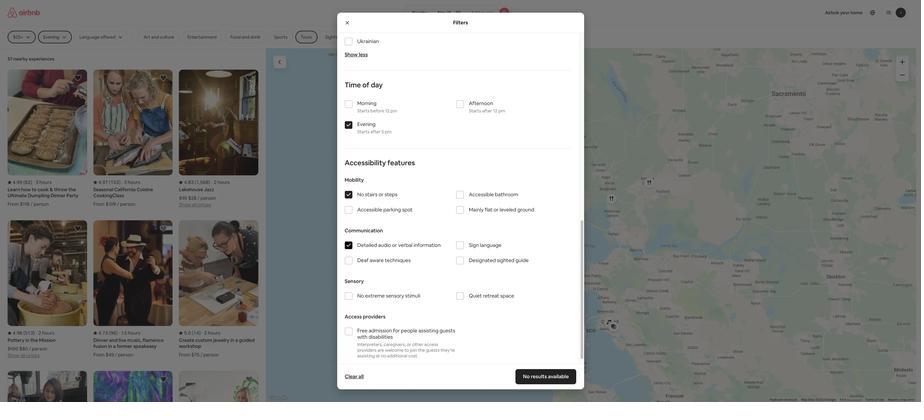 Task type: locate. For each thing, give the bounding box(es) containing it.
1 horizontal spatial in
[[108, 343, 112, 349]]

0 horizontal spatial all
[[21, 353, 25, 359]]

1 vertical spatial of
[[875, 398, 878, 402]]

or right stairs at left top
[[379, 191, 384, 198]]

the inside learn how to cook & throw the ultimate dumpling dinner party from $118 / person
[[68, 187, 76, 193]]

Tours button
[[295, 31, 317, 43]]

/ inside pottery in the mission $100 $80 / person show all prices
[[29, 346, 31, 352]]

jewelry
[[213, 337, 229, 343]]

clear
[[345, 373, 357, 380]]

1 vertical spatial 5
[[840, 398, 842, 402]]

a inside dinner and live music, flamenco fusion in a former speakeasy from $49 / person
[[113, 343, 116, 349]]

/ right $109
[[117, 201, 119, 207]]

accessible for accessible bathroom
[[469, 191, 494, 198]]

show all prices button inside the pottery in the mission group
[[8, 352, 40, 359]]

in down (513)
[[25, 337, 29, 343]]

2 inside create custom jewelry in a guided workshop "group"
[[204, 330, 207, 336]]

· right (82)
[[33, 179, 34, 185]]

person down california
[[120, 201, 135, 207]]

morning starts before 12 pm
[[357, 100, 397, 114]]

/ right $28
[[198, 195, 200, 201]]

party
[[67, 193, 78, 199]]

person inside dinner and live music, flamenco fusion in a former speakeasy from $49 / person
[[118, 352, 133, 358]]

show left 'less'
[[345, 51, 358, 58]]

1 horizontal spatial 2
[[204, 330, 207, 336]]

4.83 (1,568)
[[184, 179, 210, 185]]

12 for morning
[[385, 108, 390, 114]]

spot
[[402, 206, 413, 213]]

· inside lakehouse jazz group
[[211, 179, 213, 185]]

· for 5.0 (14)
[[202, 330, 203, 336]]

3 right (82)
[[36, 179, 38, 185]]

create custom jewelry in a guided workshop from $75 / person
[[179, 337, 255, 358]]

· 2 hours for in
[[36, 330, 54, 336]]

add to wishlist image for dinner and live music, flamenco fusion in a former speakeasy from $49 / person
[[160, 225, 167, 233]]

person down mission
[[32, 346, 47, 352]]

57
[[8, 56, 12, 62]]

0 horizontal spatial of
[[362, 80, 369, 89]]

and inside dinner and live music, flamenco fusion in a former speakeasy from $49 / person
[[109, 337, 118, 343]]

1 vertical spatial after
[[371, 129, 381, 135]]

0 horizontal spatial show all prices button
[[8, 352, 40, 359]]

show
[[345, 51, 358, 58], [179, 202, 191, 208], [8, 353, 20, 359]]

the right join
[[418, 347, 425, 353]]

in
[[25, 337, 29, 343], [230, 337, 234, 343], [108, 343, 112, 349]]

show down '$100'
[[8, 353, 20, 359]]

0 horizontal spatial the
[[30, 337, 38, 343]]

12
[[385, 108, 390, 114], [493, 108, 498, 114]]

after inside the evening starts after 5 pm
[[371, 129, 381, 135]]

· 3 hours for to
[[33, 179, 52, 185]]

· 3 hours up cook
[[33, 179, 52, 185]]

· 3 hours inside seasonal california cuisine cookingclass group
[[122, 179, 140, 185]]

add to wishlist image
[[245, 74, 253, 82], [74, 225, 82, 233], [245, 225, 253, 233], [74, 376, 82, 383]]

· 2 hours up custom
[[202, 330, 220, 336]]

add guests button
[[466, 5, 512, 20]]

0 vertical spatial providers
[[363, 314, 386, 320]]

ukrainian
[[357, 38, 379, 45]]

add to wishlist image for learn how to cook & throw the ultimate dumpling dinner party from $118 / person
[[74, 74, 82, 82]]

· 2 hours up jazz
[[211, 179, 230, 185]]

2 horizontal spatial 2
[[214, 179, 217, 185]]

show all prices button down pottery
[[8, 352, 40, 359]]

zoom in image
[[900, 60, 905, 65]]

hours up music,
[[128, 330, 140, 336]]

a up $49
[[113, 343, 116, 349]]

add to wishlist image for 4.98 (513)
[[74, 225, 82, 233]]

starts for evening
[[357, 129, 370, 135]]

· 3 hours inside learn how to cook & throw the ultimate dumpling dinner party group
[[33, 179, 52, 185]]

accessibility
[[345, 158, 386, 167]]

0 horizontal spatial prices
[[26, 353, 40, 359]]

techniques
[[385, 257, 411, 264]]

2 vertical spatial no
[[523, 373, 530, 380]]

none search field containing nearby
[[404, 5, 512, 20]]

and right art on the left top of the page
[[151, 34, 159, 40]]

2 horizontal spatial show
[[345, 51, 358, 58]]

hours inside the dinner and live music, flamenco fusion in a former speakeasy group
[[128, 330, 140, 336]]

tours
[[301, 34, 312, 40]]

in inside the create custom jewelry in a guided workshop from $75 / person
[[230, 337, 234, 343]]

pm inside the evening starts after 5 pm
[[385, 129, 392, 135]]

guests left they're
[[426, 347, 440, 353]]

data
[[808, 398, 815, 402]]

0 horizontal spatial accessible
[[357, 206, 382, 213]]

pm for evening
[[385, 129, 392, 135]]

5 inside button
[[840, 398, 842, 402]]

the inside the free admission for people assisting guests with disabilities interpreters, caregivers, or other access providers are welcome to join the guests they're assisting at no additional cost.
[[418, 347, 425, 353]]

· right (14)
[[202, 330, 203, 336]]

show all prices button for prices
[[179, 201, 211, 208]]

/ right $75
[[200, 352, 202, 358]]

12 inside afternoon starts after 12 pm
[[493, 108, 498, 114]]

map
[[901, 398, 907, 402]]

2 3 from the left
[[124, 179, 127, 185]]

accessible for accessible parking spot
[[357, 206, 382, 213]]

culture
[[160, 34, 174, 40]]

1 vertical spatial dinner
[[93, 337, 108, 343]]

· 2 hours up mission
[[36, 330, 54, 336]]

· 2 hours inside the pottery in the mission group
[[36, 330, 54, 336]]

· 3 hours up california
[[122, 179, 140, 185]]

· up jazz
[[211, 179, 213, 185]]

bathroom
[[495, 191, 518, 198]]

1 horizontal spatial show
[[179, 202, 191, 208]]

starts down the morning
[[357, 108, 370, 114]]

12 down afternoon
[[493, 108, 498, 114]]

to right how on the top of page
[[32, 187, 37, 193]]

0 vertical spatial show all prices button
[[179, 201, 211, 208]]

· inside seasonal california cuisine cookingclass group
[[122, 179, 123, 185]]

0 vertical spatial after
[[482, 108, 492, 114]]

starts down afternoon
[[469, 108, 481, 114]]

· inside create custom jewelry in a guided workshop "group"
[[202, 330, 203, 336]]

0 horizontal spatial 12
[[385, 108, 390, 114]]

2 vertical spatial all
[[358, 373, 364, 380]]

starts
[[357, 108, 370, 114], [469, 108, 481, 114], [357, 129, 370, 135]]

· right (513)
[[36, 330, 37, 336]]

free admission for people assisting guests with disabilities interpreters, caregivers, or other access providers are welcome to join the guests they're assisting at no additional cost.
[[357, 327, 455, 359]]

1 vertical spatial no
[[357, 293, 364, 299]]

or inside the free admission for people assisting guests with disabilities interpreters, caregivers, or other access providers are welcome to join the guests they're assisting at no additional cost.
[[407, 342, 411, 347]]

5 left km on the right of the page
[[840, 398, 842, 402]]

providers left are
[[357, 347, 377, 353]]

· 2 hours inside create custom jewelry in a guided workshop "group"
[[202, 330, 220, 336]]

1 horizontal spatial of
[[875, 398, 878, 402]]

· inside learn how to cook & throw the ultimate dumpling dinner party group
[[33, 179, 34, 185]]

of inside filters dialog
[[362, 80, 369, 89]]

hours inside the pottery in the mission group
[[42, 330, 54, 336]]

1 horizontal spatial accessible
[[469, 191, 494, 198]]

0 horizontal spatial after
[[371, 129, 381, 135]]

time
[[345, 80, 361, 89]]

from down fusion in the bottom of the page
[[93, 352, 105, 358]]

and left drink
[[242, 34, 249, 40]]

person inside pottery in the mission $100 $80 / person show all prices
[[32, 346, 47, 352]]

from inside dinner and live music, flamenco fusion in a former speakeasy from $49 / person
[[93, 352, 105, 358]]

seasonal california cuisine cookingclass group
[[93, 70, 173, 207]]

from inside learn how to cook & throw the ultimate dumpling dinner party from $118 / person
[[8, 201, 19, 207]]

2 inside lakehouse jazz group
[[214, 179, 217, 185]]

the
[[68, 187, 76, 193], [30, 337, 38, 343], [418, 347, 425, 353]]

0 vertical spatial 5
[[382, 129, 384, 135]]

4.98 out of 5 average rating,  513 reviews image
[[8, 330, 35, 336]]

keyboard shortcuts
[[770, 398, 798, 402]]

hours up the jewelry
[[208, 330, 220, 336]]

4.99 (82)
[[13, 179, 32, 185]]

0 horizontal spatial 5
[[382, 129, 384, 135]]

1 · 3 hours from the left
[[33, 179, 52, 185]]

add to wishlist image for 4.83 (1,568)
[[245, 74, 253, 82]]

to left join
[[405, 347, 409, 353]]

1 vertical spatial accessible
[[357, 206, 382, 213]]

access
[[345, 314, 362, 320]]

person inside seasonal california cuisine cookingclass from $109 / person
[[120, 201, 135, 207]]

pm inside afternoon starts after 12 pm
[[498, 108, 505, 114]]

3 inside learn how to cook & throw the ultimate dumpling dinner party group
[[36, 179, 38, 185]]

jazz
[[204, 187, 214, 193]]

accessible down stairs at left top
[[357, 206, 382, 213]]

0 vertical spatial prices
[[198, 202, 211, 208]]

add to wishlist image inside seasonal california cuisine cookingclass group
[[160, 74, 167, 82]]

$35
[[179, 195, 187, 201]]

steps
[[385, 191, 397, 198]]

no left extreme
[[357, 293, 364, 299]]

5.0 (14)
[[184, 330, 201, 336]]

to inside learn how to cook & throw the ultimate dumpling dinner party from $118 / person
[[32, 187, 37, 193]]

hours for and
[[128, 330, 140, 336]]

4.99
[[13, 179, 22, 185]]

4.97 (153)
[[98, 179, 121, 185]]

no for no stairs or steps
[[357, 191, 364, 198]]

/ right $49
[[115, 352, 117, 358]]

2 up custom
[[204, 330, 207, 336]]

terms of use
[[866, 398, 884, 402]]

1 horizontal spatial to
[[405, 347, 409, 353]]

nearby button
[[404, 5, 433, 20]]

1 horizontal spatial and
[[151, 34, 159, 40]]

1 vertical spatial show
[[179, 202, 191, 208]]

person down dumpling
[[34, 201, 49, 207]]

evening starts after 5 pm
[[357, 121, 392, 135]]

google image
[[268, 394, 289, 402]]

show inside lakehouse jazz $35 $28 / person show all prices
[[179, 202, 191, 208]]

1 horizontal spatial after
[[482, 108, 492, 114]]

and for live
[[109, 337, 118, 343]]

of left use
[[875, 398, 878, 402]]

· left 1.5
[[119, 330, 120, 336]]

2 vertical spatial guests
[[426, 347, 440, 353]]

·
[[33, 179, 34, 185], [122, 179, 123, 185], [211, 179, 213, 185], [36, 330, 37, 336], [119, 330, 120, 336], [202, 330, 203, 336]]

1 horizontal spatial 3
[[124, 179, 127, 185]]

1 vertical spatial show all prices button
[[8, 352, 40, 359]]

0 vertical spatial no
[[357, 191, 364, 198]]

cost.
[[408, 353, 418, 359]]

0 vertical spatial the
[[68, 187, 76, 193]]

from down workshop
[[179, 352, 190, 358]]

/ right $118
[[31, 201, 33, 207]]

after down "evening"
[[371, 129, 381, 135]]

ground
[[518, 206, 534, 213]]

sign language
[[469, 242, 502, 249]]

in up $49
[[108, 343, 112, 349]]

0 horizontal spatial · 3 hours
[[33, 179, 52, 185]]

2 · 3 hours from the left
[[122, 179, 140, 185]]

None search field
[[404, 5, 512, 20]]

dinner and live music, flamenco fusion in a former speakeasy group
[[93, 220, 173, 358]]

3 inside seasonal california cuisine cookingclass group
[[124, 179, 127, 185]]

dinner inside learn how to cook & throw the ultimate dumpling dinner party from $118 / person
[[51, 193, 66, 199]]

(513)
[[23, 330, 35, 336]]

stimuli
[[405, 293, 420, 299]]

hours inside create custom jewelry in a guided workshop "group"
[[208, 330, 220, 336]]

1 horizontal spatial a
[[235, 337, 238, 343]]

· right (153) in the top left of the page
[[122, 179, 123, 185]]

4.83 out of 5 average rating,  1,568 reviews image
[[179, 179, 210, 185]]

live
[[119, 337, 126, 343]]

hours up cook
[[39, 179, 52, 185]]

dinner left party
[[51, 193, 66, 199]]

add to wishlist image inside lakehouse jazz group
[[245, 74, 253, 82]]

seasonal
[[93, 187, 113, 193]]

2 horizontal spatial in
[[230, 337, 234, 343]]

0 horizontal spatial in
[[25, 337, 29, 343]]

after inside afternoon starts after 12 pm
[[482, 108, 492, 114]]

mobility
[[345, 177, 364, 183]]

0 vertical spatial of
[[362, 80, 369, 89]]

pm for afternoon
[[498, 108, 505, 114]]

quiet
[[469, 293, 482, 299]]

1 12 from the left
[[385, 108, 390, 114]]

or right audio
[[392, 242, 397, 249]]

hours for jazz
[[218, 179, 230, 185]]

4.83
[[184, 179, 194, 185]]

no
[[357, 191, 364, 198], [357, 293, 364, 299], [523, 373, 530, 380]]

· inside the pottery in the mission group
[[36, 330, 37, 336]]

5 down before in the left top of the page
[[382, 129, 384, 135]]

day
[[371, 80, 383, 89]]

stairs
[[365, 191, 378, 198]]

person down jazz
[[201, 195, 216, 201]]

or right flat
[[494, 206, 499, 213]]

of left day in the top of the page
[[362, 80, 369, 89]]

3 up california
[[124, 179, 127, 185]]

0 horizontal spatial a
[[113, 343, 116, 349]]

show less
[[345, 51, 368, 58]]

person right $75
[[203, 352, 219, 358]]

1 vertical spatial the
[[30, 337, 38, 343]]

all right clear
[[358, 373, 364, 380]]

1 horizontal spatial show all prices button
[[179, 201, 211, 208]]

hours for custom
[[208, 330, 220, 336]]

/ right $80
[[29, 346, 31, 352]]

accessible up mainly
[[469, 191, 494, 198]]

and
[[151, 34, 159, 40], [242, 34, 249, 40], [109, 337, 118, 343]]

$80
[[19, 346, 28, 352]]

1 horizontal spatial dinner
[[93, 337, 108, 343]]

0 horizontal spatial 2
[[38, 330, 41, 336]]

2 vertical spatial show
[[8, 353, 20, 359]]

starts down "evening"
[[357, 129, 370, 135]]

hours up california
[[128, 179, 140, 185]]

learn how to cook & throw the ultimate dumpling dinner party group
[[8, 70, 87, 207]]

1 vertical spatial all
[[21, 353, 25, 359]]

create custom jewelry in a guided workshop group
[[179, 220, 258, 358]]

hours inside seasonal california cuisine cookingclass group
[[128, 179, 140, 185]]

hours inside learn how to cook & throw the ultimate dumpling dinner party group
[[39, 179, 52, 185]]

a left guided
[[235, 337, 238, 343]]

0 vertical spatial to
[[32, 187, 37, 193]]

cuisine
[[137, 187, 153, 193]]

starts inside afternoon starts after 12 pm
[[469, 108, 481, 114]]

Sightseeing button
[[320, 31, 354, 43]]

in right the jewelry
[[230, 337, 234, 343]]

12 right before in the left top of the page
[[385, 108, 390, 114]]

and down (96)
[[109, 337, 118, 343]]

all down $28
[[192, 202, 197, 208]]

detailed
[[357, 242, 377, 249]]

show all prices button inside lakehouse jazz group
[[179, 201, 211, 208]]

Art and culture button
[[138, 31, 180, 43]]

1 horizontal spatial 12
[[493, 108, 498, 114]]

0 vertical spatial guests
[[481, 10, 494, 16]]

guests up they're
[[440, 327, 455, 334]]

use
[[879, 398, 884, 402]]

map
[[801, 398, 808, 402]]

assisting up access in the bottom left of the page
[[418, 327, 439, 334]]

guests right add
[[481, 10, 494, 16]]

1 vertical spatial to
[[405, 347, 409, 353]]

show all prices button down lakehouse
[[179, 201, 211, 208]]

5
[[382, 129, 384, 135], [840, 398, 842, 402]]

1 horizontal spatial 5
[[840, 398, 842, 402]]

the down (513)
[[30, 337, 38, 343]]

1 horizontal spatial · 3 hours
[[122, 179, 140, 185]]

no
[[381, 353, 386, 359]]

how
[[21, 187, 31, 193]]

hours right (1,568)
[[218, 179, 230, 185]]

guests
[[481, 10, 494, 16], [440, 327, 455, 334], [426, 347, 440, 353]]

from down ultimate at the left top
[[8, 201, 19, 207]]

1 3 from the left
[[36, 179, 38, 185]]

prices inside pottery in the mission $100 $80 / person show all prices
[[26, 353, 40, 359]]

prices down jazz
[[198, 202, 211, 208]]

add to wishlist image for seasonal california cuisine cookingclass from $109 / person
[[160, 74, 167, 82]]

add to wishlist image inside learn how to cook & throw the ultimate dumpling dinner party group
[[74, 74, 82, 82]]

2 inside the pottery in the mission group
[[38, 330, 41, 336]]

0 vertical spatial dinner
[[51, 193, 66, 199]]

0 horizontal spatial dinner
[[51, 193, 66, 199]]

5 inside the evening starts after 5 pm
[[382, 129, 384, 135]]

0 horizontal spatial and
[[109, 337, 118, 343]]

–
[[452, 10, 455, 16]]

1 vertical spatial prices
[[26, 353, 40, 359]]

deaf
[[357, 257, 369, 264]]

pottery in the mission $100 $80 / person show all prices
[[8, 337, 56, 359]]

2 12 from the left
[[493, 108, 498, 114]]

0 horizontal spatial show
[[8, 353, 20, 359]]

person
[[201, 195, 216, 201], [34, 201, 49, 207], [120, 201, 135, 207], [32, 346, 47, 352], [118, 352, 133, 358], [203, 352, 219, 358]]

dinner down 4.73
[[93, 337, 108, 343]]

show down $35
[[179, 202, 191, 208]]

5.0 out of 5 average rating,  14 reviews image
[[179, 330, 201, 336]]

all down $80
[[21, 353, 25, 359]]

· inside the dinner and live music, flamenco fusion in a former speakeasy group
[[119, 330, 120, 336]]

1 vertical spatial guests
[[440, 327, 455, 334]]

starts inside the evening starts after 5 pm
[[357, 129, 370, 135]]

prices down $80
[[26, 353, 40, 359]]

©2023
[[816, 398, 825, 402]]

0 vertical spatial show
[[345, 51, 358, 58]]

profile element
[[520, 0, 909, 25]]

· 2 hours inside lakehouse jazz group
[[211, 179, 230, 185]]

starts inside morning starts before 12 pm
[[357, 108, 370, 114]]

/ inside seasonal california cuisine cookingclass from $109 / person
[[117, 201, 119, 207]]

1 horizontal spatial all
[[192, 202, 197, 208]]

(14)
[[192, 330, 201, 336]]

12 inside morning starts before 12 pm
[[385, 108, 390, 114]]

2 horizontal spatial a
[[898, 398, 900, 402]]

prices
[[198, 202, 211, 208], [26, 353, 40, 359]]

google map
showing 24 experiences. region
[[266, 48, 917, 402]]

0 vertical spatial assisting
[[418, 327, 439, 334]]

after down afternoon
[[482, 108, 492, 114]]

0 horizontal spatial 3
[[36, 179, 38, 185]]

show less button
[[345, 51, 368, 58]]

2 horizontal spatial the
[[418, 347, 425, 353]]

2 up mission
[[38, 330, 41, 336]]

no results available link
[[516, 369, 577, 384]]

assisting left the at
[[357, 353, 375, 359]]

starts for afternoon
[[469, 108, 481, 114]]

providers inside the free admission for people assisting guests with disabilities interpreters, caregivers, or other access providers are welcome to join the guests they're assisting at no additional cost.
[[357, 347, 377, 353]]

hours for how
[[39, 179, 52, 185]]

1 vertical spatial providers
[[357, 347, 377, 353]]

or left other
[[407, 342, 411, 347]]

add to wishlist image inside the dinner and live music, flamenco fusion in a former speakeasy group
[[160, 225, 167, 233]]

providers
[[363, 314, 386, 320], [357, 347, 377, 353]]

person down former
[[118, 352, 133, 358]]

a left map
[[898, 398, 900, 402]]

no left results
[[523, 373, 530, 380]]

2 horizontal spatial and
[[242, 34, 249, 40]]

0 horizontal spatial assisting
[[357, 353, 375, 359]]

4.73 out of 5 average rating,  96 reviews image
[[93, 330, 118, 336]]

add to wishlist image
[[74, 74, 82, 82], [160, 74, 167, 82], [160, 225, 167, 233], [160, 376, 167, 383], [245, 376, 253, 383]]

join
[[410, 347, 417, 353]]

in inside pottery in the mission $100 $80 / person show all prices
[[25, 337, 29, 343]]

no results available
[[523, 373, 569, 380]]

1 horizontal spatial the
[[68, 187, 76, 193]]

available
[[548, 373, 569, 380]]

hours inside lakehouse jazz group
[[218, 179, 230, 185]]

entertainment
[[188, 34, 217, 40]]

2 up jazz
[[214, 179, 217, 185]]

sighted
[[497, 257, 515, 264]]

report
[[888, 398, 898, 402]]

0 vertical spatial all
[[192, 202, 197, 208]]

the right "throw"
[[68, 187, 76, 193]]

15
[[447, 10, 451, 16]]

hours up mission
[[42, 330, 54, 336]]

0 vertical spatial accessible
[[469, 191, 494, 198]]

2 horizontal spatial all
[[358, 373, 364, 380]]

1 horizontal spatial prices
[[198, 202, 211, 208]]

pm inside morning starts before 12 pm
[[391, 108, 397, 114]]

from left $109
[[93, 201, 105, 207]]

designated sighted guide
[[469, 257, 529, 264]]

0 horizontal spatial to
[[32, 187, 37, 193]]

providers up admission at the bottom of page
[[363, 314, 386, 320]]

$28
[[188, 195, 197, 201]]

2 vertical spatial the
[[418, 347, 425, 353]]

· 3 hours for cuisine
[[122, 179, 140, 185]]

no left stairs at left top
[[357, 191, 364, 198]]



Task type: describe. For each thing, give the bounding box(es) containing it.
from inside seasonal california cuisine cookingclass from $109 / person
[[93, 201, 105, 207]]

evening
[[357, 121, 376, 128]]

3 for 4.99 (82)
[[36, 179, 38, 185]]

all inside button
[[358, 373, 364, 380]]

dinner inside dinner and live music, flamenco fusion in a former speakeasy from $49 / person
[[93, 337, 108, 343]]

leveled
[[500, 206, 516, 213]]

sign
[[469, 242, 479, 249]]

no stairs or steps
[[357, 191, 397, 198]]

workshop
[[179, 343, 201, 349]]

create
[[179, 337, 194, 343]]

/ inside lakehouse jazz $35 $28 / person show all prices
[[198, 195, 200, 201]]

audio
[[378, 242, 391, 249]]

quiet retreat space
[[469, 293, 514, 299]]

accessibility features
[[345, 158, 415, 167]]

· 2 hours for jazz
[[211, 179, 230, 185]]

welcome
[[385, 347, 404, 353]]

4.97
[[98, 179, 108, 185]]

keyboard
[[770, 398, 783, 402]]

ultimate
[[8, 193, 27, 199]]

pottery
[[8, 337, 24, 343]]

designated
[[469, 257, 496, 264]]

sensory
[[345, 278, 364, 285]]

· for 4.83 (1,568)
[[211, 179, 213, 185]]

flamenco
[[143, 337, 164, 343]]

$100
[[8, 346, 18, 352]]

deaf aware techniques
[[357, 257, 411, 264]]

time of day
[[345, 80, 383, 89]]

/ inside dinner and live music, flamenco fusion in a former speakeasy from $49 / person
[[115, 352, 117, 358]]

verbal
[[398, 242, 413, 249]]

mainly
[[469, 206, 484, 213]]

$118
[[20, 201, 29, 207]]

admission
[[369, 327, 392, 334]]

additional
[[387, 353, 407, 359]]

· for 4.97 (153)
[[122, 179, 123, 185]]

or for leveled
[[494, 206, 499, 213]]

guests inside button
[[481, 10, 494, 16]]

for
[[393, 327, 400, 334]]

to inside the free admission for people assisting guests with disabilities interpreters, caregivers, or other access providers are welcome to join the guests they're assisting at no additional cost.
[[405, 347, 409, 353]]

sports
[[274, 34, 287, 40]]

after for evening
[[371, 129, 381, 135]]

seasonal california cuisine cookingclass from $109 / person
[[93, 187, 153, 207]]

show all prices button for show
[[8, 352, 40, 359]]

all inside pottery in the mission $100 $80 / person show all prices
[[21, 353, 25, 359]]

(153)
[[109, 179, 121, 185]]

other
[[412, 342, 423, 347]]

/ inside learn how to cook & throw the ultimate dumpling dinner party from $118 / person
[[31, 201, 33, 207]]

12 for afternoon
[[493, 108, 498, 114]]

Food and drink button
[[225, 31, 266, 43]]

or for steps
[[379, 191, 384, 198]]

filters dialog
[[337, 0, 584, 390]]

30
[[456, 10, 461, 16]]

hours for california
[[128, 179, 140, 185]]

Wellness button
[[357, 31, 386, 43]]

1 horizontal spatial assisting
[[418, 327, 439, 334]]

map data ©2023 google
[[801, 398, 836, 402]]

show inside filters dialog
[[345, 51, 358, 58]]

Sports button
[[269, 31, 293, 43]]

throw
[[54, 187, 67, 193]]

4.99 out of 5 average rating,  82 reviews image
[[8, 179, 32, 185]]

1.5
[[121, 330, 127, 336]]

lakehouse jazz group
[[179, 70, 258, 208]]

after for afternoon
[[482, 108, 492, 114]]

custom
[[195, 337, 212, 343]]

hours for in
[[42, 330, 54, 336]]

4.97 out of 5 average rating,  153 reviews image
[[93, 179, 121, 185]]

in inside dinner and live music, flamenco fusion in a former speakeasy from $49 / person
[[108, 343, 112, 349]]

information
[[414, 242, 441, 249]]

and for culture
[[151, 34, 159, 40]]

starts for morning
[[357, 108, 370, 114]]

art
[[144, 34, 150, 40]]

Entertainment button
[[182, 31, 222, 43]]

the inside pottery in the mission $100 $80 / person show all prices
[[30, 337, 38, 343]]

mission
[[39, 337, 56, 343]]

results
[[531, 373, 547, 380]]

/ inside the create custom jewelry in a guided workshop from $75 / person
[[200, 352, 202, 358]]

terms
[[866, 398, 875, 402]]

of for terms
[[875, 398, 878, 402]]

accessible bathroom
[[469, 191, 518, 198]]

pm for morning
[[391, 108, 397, 114]]

a inside the create custom jewelry in a guided workshop from $75 / person
[[235, 337, 238, 343]]

· for 4.73 (96)
[[119, 330, 120, 336]]

or for verbal
[[392, 242, 397, 249]]

at
[[376, 353, 380, 359]]

pottery in the mission group
[[8, 220, 87, 359]]

communication
[[345, 227, 383, 234]]

no for no results available
[[523, 373, 530, 380]]

detailed audio or verbal information
[[357, 242, 441, 249]]

flat
[[485, 206, 493, 213]]

2 for (14)
[[204, 330, 207, 336]]

mainly flat or leveled ground
[[469, 206, 534, 213]]

· 2 hours for custom
[[202, 330, 220, 336]]

all inside lakehouse jazz $35 $28 / person show all prices
[[192, 202, 197, 208]]

add guests
[[471, 10, 494, 16]]

clear all button
[[342, 371, 367, 383]]

guide
[[516, 257, 529, 264]]

retreat
[[483, 293, 499, 299]]

3 for 4.97 (153)
[[124, 179, 127, 185]]

sensory
[[386, 293, 404, 299]]

· for 4.99 (82)
[[33, 179, 34, 185]]

Nature and outdoors button
[[388, 31, 441, 43]]

from inside the create custom jewelry in a guided workshop from $75 / person
[[179, 352, 190, 358]]

nov 15 – 30
[[438, 10, 461, 16]]

(96)
[[109, 330, 118, 336]]

person inside lakehouse jazz $35 $28 / person show all prices
[[201, 195, 216, 201]]

and for drink
[[242, 34, 249, 40]]

google
[[826, 398, 836, 402]]

cookingclass
[[93, 193, 124, 199]]

2 for (513)
[[38, 330, 41, 336]]

access
[[424, 342, 438, 347]]

5 km
[[840, 398, 848, 402]]

add to wishlist image for 5.0 (14)
[[245, 225, 253, 233]]

prices inside lakehouse jazz $35 $28 / person show all prices
[[198, 202, 211, 208]]

nearby
[[13, 56, 28, 62]]

1 vertical spatial assisting
[[357, 353, 375, 359]]

· for 4.98 (513)
[[36, 330, 37, 336]]

cook
[[38, 187, 49, 193]]

wellness
[[362, 34, 380, 40]]

of for time
[[362, 80, 369, 89]]

people
[[401, 327, 417, 334]]

space
[[500, 293, 514, 299]]

less
[[359, 51, 368, 58]]

person inside the create custom jewelry in a guided workshop from $75 / person
[[203, 352, 219, 358]]

filters
[[453, 19, 468, 26]]

nov
[[438, 10, 446, 16]]

person inside learn how to cook & throw the ultimate dumpling dinner party from $118 / person
[[34, 201, 49, 207]]

afternoon starts after 12 pm
[[469, 100, 505, 114]]

zoom out image
[[900, 73, 905, 78]]

2 for (1,568)
[[214, 179, 217, 185]]

error
[[908, 398, 915, 402]]

afternoon
[[469, 100, 493, 107]]

5 km button
[[838, 398, 864, 402]]

shortcuts
[[784, 398, 798, 402]]

$49
[[106, 352, 114, 358]]

speakeasy
[[133, 343, 157, 349]]

report a map error
[[888, 398, 915, 402]]

guided
[[239, 337, 255, 343]]

no for no extreme sensory stimuli
[[357, 293, 364, 299]]

clear all
[[345, 373, 364, 380]]

show inside pottery in the mission $100 $80 / person show all prices
[[8, 353, 20, 359]]



Task type: vqa. For each thing, say whether or not it's contained in the screenshot.
middle No
yes



